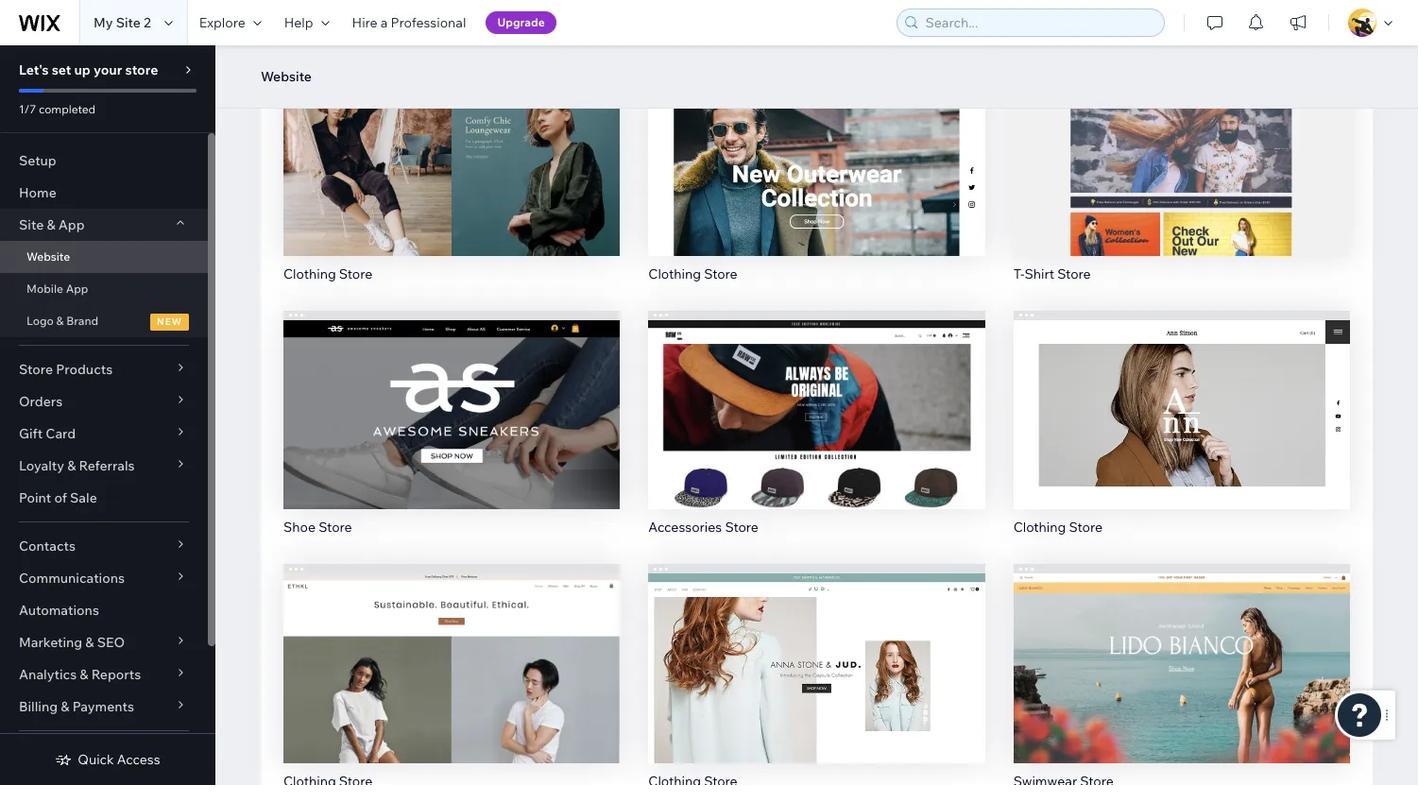 Task type: vqa. For each thing, say whether or not it's contained in the screenshot.
Shoe
yes



Task type: locate. For each thing, give the bounding box(es) containing it.
my site 2
[[94, 14, 151, 31]]

analytics
[[19, 666, 77, 683]]

clothing store
[[284, 265, 373, 282], [649, 265, 738, 282], [1014, 519, 1103, 536]]

1 horizontal spatial website
[[261, 68, 312, 85]]

store
[[339, 265, 373, 282], [704, 265, 738, 282], [1058, 265, 1091, 282], [19, 361, 53, 378], [319, 519, 352, 536], [725, 519, 759, 536], [1069, 519, 1103, 536]]

sale
[[70, 490, 97, 507]]

1 horizontal spatial clothing store
[[649, 265, 738, 282]]

automations link
[[0, 595, 208, 627]]

logo & brand
[[26, 314, 98, 328]]

let's
[[19, 61, 49, 78]]

& for logo
[[56, 314, 64, 328]]

communications
[[19, 570, 125, 587]]

view button
[[412, 164, 492, 198], [777, 164, 857, 198], [1142, 164, 1222, 198], [412, 418, 492, 452], [777, 418, 857, 452], [1142, 418, 1222, 452], [412, 672, 492, 706], [777, 672, 857, 706], [1142, 672, 1222, 706]]

& left seo
[[85, 634, 94, 651]]

orders
[[19, 393, 63, 410]]

sidebar element
[[0, 45, 215, 785]]

1 vertical spatial app
[[66, 282, 88, 296]]

help
[[284, 14, 313, 31]]

app
[[58, 216, 85, 233], [66, 282, 88, 296]]

card
[[46, 425, 76, 442]]

mobile
[[26, 282, 63, 296]]

analytics & reports
[[19, 666, 141, 683]]

communications button
[[0, 562, 208, 595]]

1 horizontal spatial clothing
[[649, 265, 701, 282]]

site left 2
[[116, 14, 141, 31]]

products
[[56, 361, 113, 378]]

&
[[47, 216, 55, 233], [56, 314, 64, 328], [67, 457, 76, 474], [85, 634, 94, 651], [80, 666, 88, 683], [61, 698, 69, 715]]

view
[[434, 172, 470, 191], [799, 172, 835, 191], [1165, 172, 1200, 191], [434, 425, 470, 444], [799, 425, 835, 444], [1165, 425, 1200, 444], [434, 679, 470, 698], [799, 679, 835, 698], [1165, 679, 1200, 698]]

app inside mobile app link
[[66, 282, 88, 296]]

payments
[[72, 698, 134, 715]]

website inside "website" button
[[261, 68, 312, 85]]

mobile app link
[[0, 273, 208, 305]]

1/7 completed
[[19, 102, 96, 116]]

app inside the site & app dropdown button
[[58, 216, 85, 233]]

clothing
[[284, 265, 336, 282], [649, 265, 701, 282], [1014, 519, 1066, 536]]

mobile app
[[26, 282, 88, 296]]

new
[[157, 316, 182, 328]]

website down help
[[261, 68, 312, 85]]

& inside popup button
[[80, 666, 88, 683]]

gift card button
[[0, 418, 208, 450]]

of
[[54, 490, 67, 507]]

1 horizontal spatial site
[[116, 14, 141, 31]]

upgrade button
[[486, 11, 556, 34]]

& for analytics
[[80, 666, 88, 683]]

automations
[[19, 602, 99, 619]]

website button
[[251, 62, 321, 91]]

hire a professional
[[352, 14, 466, 31]]

setup
[[19, 152, 56, 169]]

1 vertical spatial website
[[26, 250, 70, 264]]

quick
[[78, 751, 114, 768]]

& inside popup button
[[85, 634, 94, 651]]

0 vertical spatial site
[[116, 14, 141, 31]]

site & app
[[19, 216, 85, 233]]

site down home
[[19, 216, 44, 233]]

0 horizontal spatial site
[[19, 216, 44, 233]]

app right mobile
[[66, 282, 88, 296]]

setup link
[[0, 145, 208, 177]]

shoe
[[284, 519, 316, 536]]

site
[[116, 14, 141, 31], [19, 216, 44, 233]]

website down the site & app
[[26, 250, 70, 264]]

& down home
[[47, 216, 55, 233]]

& right loyalty
[[67, 457, 76, 474]]

store inside popup button
[[19, 361, 53, 378]]

edit
[[438, 132, 466, 151], [803, 132, 831, 151], [1168, 132, 1197, 151], [438, 386, 466, 405], [803, 386, 831, 405], [1168, 386, 1197, 405], [438, 639, 466, 658], [803, 639, 831, 658], [1168, 639, 1197, 658]]

1 vertical spatial site
[[19, 216, 44, 233]]

store products
[[19, 361, 113, 378]]

& right logo
[[56, 314, 64, 328]]

seo
[[97, 634, 125, 651]]

0 horizontal spatial clothing
[[284, 265, 336, 282]]

& left reports
[[80, 666, 88, 683]]

marketing & seo
[[19, 634, 125, 651]]

accessories
[[649, 519, 722, 536]]

edit button
[[412, 124, 492, 158], [777, 124, 857, 158], [1143, 124, 1222, 158], [412, 378, 492, 412], [777, 378, 857, 412], [1143, 378, 1222, 412], [412, 632, 492, 666], [777, 632, 857, 666], [1143, 632, 1222, 666]]

logo
[[26, 314, 54, 328]]

gift card
[[19, 425, 76, 442]]

hire
[[352, 14, 378, 31]]

t-
[[1014, 265, 1025, 282]]

0 vertical spatial website
[[261, 68, 312, 85]]

0 vertical spatial app
[[58, 216, 85, 233]]

billing & payments
[[19, 698, 134, 715]]

website inside website link
[[26, 250, 70, 264]]

& right billing
[[61, 698, 69, 715]]

website
[[261, 68, 312, 85], [26, 250, 70, 264]]

referrals
[[79, 457, 135, 474]]

quick access button
[[55, 751, 160, 768]]

0 horizontal spatial website
[[26, 250, 70, 264]]

home
[[19, 184, 57, 201]]

brand
[[66, 314, 98, 328]]

app down "home" link
[[58, 216, 85, 233]]

& for loyalty
[[67, 457, 76, 474]]

2 horizontal spatial clothing store
[[1014, 519, 1103, 536]]



Task type: describe. For each thing, give the bounding box(es) containing it.
store
[[125, 61, 158, 78]]

loyalty & referrals button
[[0, 450, 208, 482]]

let's set up your store
[[19, 61, 158, 78]]

1/7
[[19, 102, 36, 116]]

upgrade
[[498, 15, 545, 29]]

billing & payments button
[[0, 691, 208, 723]]

shoe store
[[284, 519, 352, 536]]

orders button
[[0, 386, 208, 418]]

reports
[[91, 666, 141, 683]]

0 horizontal spatial clothing store
[[284, 265, 373, 282]]

2
[[144, 14, 151, 31]]

my
[[94, 14, 113, 31]]

contacts button
[[0, 530, 208, 562]]

& for billing
[[61, 698, 69, 715]]

website link
[[0, 241, 208, 273]]

point of sale link
[[0, 482, 208, 514]]

marketing & seo button
[[0, 627, 208, 659]]

gift
[[19, 425, 43, 442]]

contacts
[[19, 538, 76, 555]]

loyalty & referrals
[[19, 457, 135, 474]]

store products button
[[0, 353, 208, 386]]

up
[[74, 61, 91, 78]]

your
[[94, 61, 122, 78]]

quick access
[[78, 751, 160, 768]]

& for site
[[47, 216, 55, 233]]

website for website link
[[26, 250, 70, 264]]

loyalty
[[19, 457, 64, 474]]

site inside dropdown button
[[19, 216, 44, 233]]

t-shirt store
[[1014, 265, 1091, 282]]

billing
[[19, 698, 58, 715]]

help button
[[273, 0, 341, 45]]

website for "website" button
[[261, 68, 312, 85]]

access
[[117, 751, 160, 768]]

a
[[381, 14, 388, 31]]

home link
[[0, 177, 208, 209]]

set
[[52, 61, 71, 78]]

site & app button
[[0, 209, 208, 241]]

explore
[[199, 14, 245, 31]]

marketing
[[19, 634, 82, 651]]

point
[[19, 490, 51, 507]]

& for marketing
[[85, 634, 94, 651]]

shirt
[[1025, 265, 1055, 282]]

analytics & reports button
[[0, 659, 208, 691]]

hire a professional link
[[341, 0, 478, 45]]

Search... field
[[920, 9, 1159, 36]]

2 horizontal spatial clothing
[[1014, 519, 1066, 536]]

point of sale
[[19, 490, 97, 507]]

professional
[[391, 14, 466, 31]]

accessories store
[[649, 519, 759, 536]]

completed
[[39, 102, 96, 116]]



